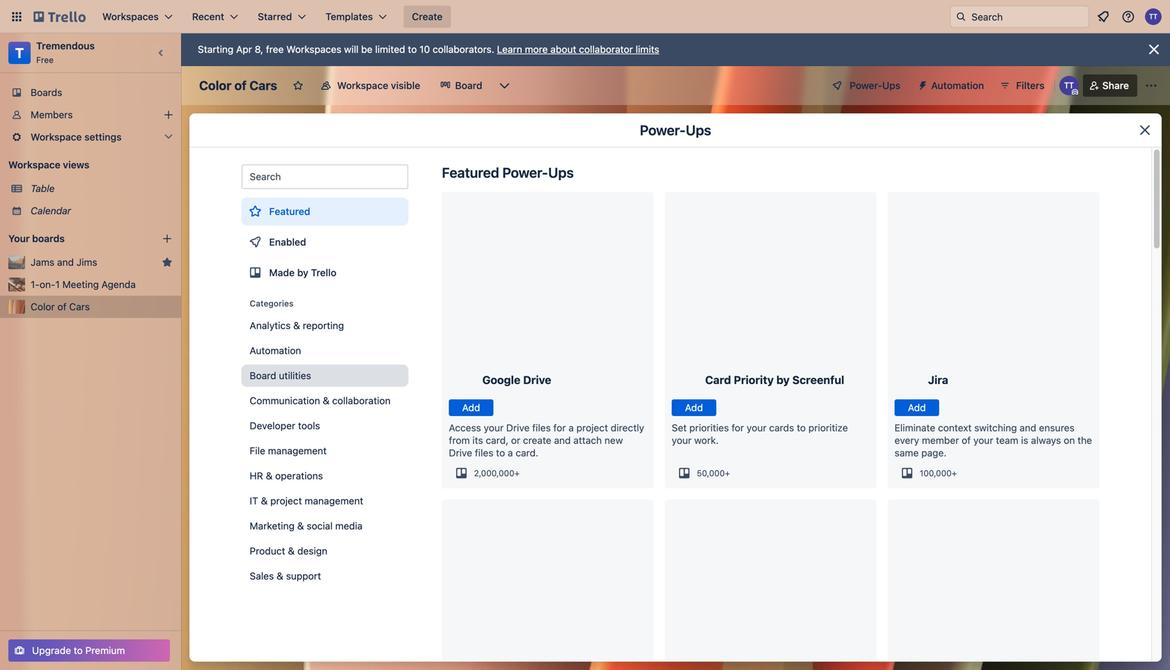 Task type: vqa. For each thing, say whether or not it's contained in the screenshot.


Task type: describe. For each thing, give the bounding box(es) containing it.
project inside access your drive files for a project directly from its card, or create and attach new drive files to a card.
[[577, 422, 608, 434]]

of inside color of cars link
[[57, 301, 67, 313]]

& for operations
[[266, 471, 273, 482]]

file management link
[[241, 440, 409, 463]]

templates button
[[317, 6, 395, 28]]

reporting
[[303, 320, 344, 332]]

Search text field
[[241, 164, 409, 189]]

jams
[[31, 257, 54, 268]]

board utilities
[[250, 370, 311, 382]]

it & project management
[[250, 496, 363, 507]]

sales & support
[[250, 571, 321, 582]]

1 vertical spatial project
[[270, 496, 302, 507]]

sales & support link
[[241, 566, 409, 588]]

switching
[[974, 422, 1017, 434]]

limits
[[636, 44, 659, 55]]

featured power-ups
[[442, 164, 574, 181]]

workspace visible
[[337, 80, 420, 91]]

your boards
[[8, 233, 65, 244]]

10
[[420, 44, 430, 55]]

0 horizontal spatial and
[[57, 257, 74, 268]]

starred icon image
[[162, 257, 173, 268]]

workspace navigation collapse icon image
[[152, 43, 171, 63]]

collaborators.
[[433, 44, 494, 55]]

marketing
[[250, 521, 295, 532]]

1 vertical spatial drive
[[506, 422, 530, 434]]

visible
[[391, 80, 420, 91]]

on
[[1064, 435, 1075, 446]]

50,000 +
[[697, 469, 730, 479]]

0 horizontal spatial terry turtle (terryturtle) image
[[1059, 76, 1079, 95]]

your inside access your drive files for a project directly from its card, or create and attach new drive files to a card.
[[484, 422, 504, 434]]

workspace views
[[8, 159, 89, 171]]

collaboration
[[332, 395, 391, 407]]

access your drive files for a project directly from its card, or create and attach new drive files to a card.
[[449, 422, 644, 459]]

star or unstar board image
[[293, 80, 304, 91]]

to inside 'set priorities for your cards to prioritize your work.'
[[797, 422, 806, 434]]

card
[[705, 374, 731, 387]]

card priority by screenful
[[705, 374, 844, 387]]

1 vertical spatial management
[[305, 496, 363, 507]]

members link
[[0, 104, 181, 126]]

& for support
[[277, 571, 283, 582]]

1 vertical spatial files
[[475, 448, 493, 459]]

communication & collaboration
[[250, 395, 391, 407]]

workspace settings
[[31, 131, 122, 143]]

set priorities for your cards to prioritize your work.
[[672, 422, 848, 446]]

marketing & social media
[[250, 521, 363, 532]]

add for google
[[462, 402, 480, 414]]

1 vertical spatial by
[[777, 374, 790, 387]]

2 vertical spatial drive
[[449, 448, 472, 459]]

boards
[[31, 87, 62, 98]]

1 vertical spatial a
[[508, 448, 513, 459]]

workspaces inside popup button
[[102, 11, 159, 22]]

prioritize
[[809, 422, 848, 434]]

1 horizontal spatial power-
[[640, 122, 686, 138]]

1 horizontal spatial a
[[569, 422, 574, 434]]

& for social
[[297, 521, 304, 532]]

screenful
[[792, 374, 844, 387]]

templates
[[325, 11, 373, 22]]

recent button
[[184, 6, 247, 28]]

workspace for workspace settings
[[31, 131, 82, 143]]

0 notifications image
[[1095, 8, 1112, 25]]

0 vertical spatial drive
[[523, 374, 551, 387]]

it
[[250, 496, 258, 507]]

meeting
[[62, 279, 99, 290]]

its
[[472, 435, 483, 446]]

from
[[449, 435, 470, 446]]

create button
[[404, 6, 451, 28]]

and inside eliminate context switching and ensures every member of your team is always on the same page.
[[1020, 422, 1036, 434]]

made by trello
[[269, 267, 336, 279]]

made
[[269, 267, 295, 279]]

workspaces button
[[94, 6, 181, 28]]

on-
[[40, 279, 55, 290]]

100,000 +
[[920, 469, 957, 479]]

collaborator
[[579, 44, 633, 55]]

2,000,000
[[474, 469, 514, 479]]

developer tools link
[[241, 415, 409, 437]]

1 vertical spatial ups
[[686, 122, 711, 138]]

100,000
[[920, 469, 952, 479]]

set
[[672, 422, 687, 434]]

starting apr 8, free workspaces will be limited to 10 collaborators. learn more about collaborator limits
[[198, 44, 659, 55]]

design
[[297, 546, 327, 557]]

add button for card
[[672, 400, 716, 417]]

jira
[[928, 374, 948, 387]]

share button
[[1083, 75, 1137, 97]]

0 vertical spatial management
[[268, 445, 327, 457]]

to left 10
[[408, 44, 417, 55]]

starred button
[[249, 6, 314, 28]]

page.
[[921, 448, 947, 459]]

developer
[[250, 420, 295, 432]]

board for board
[[455, 80, 482, 91]]

for inside 'set priorities for your cards to prioritize your work.'
[[732, 422, 744, 434]]

table
[[31, 183, 55, 194]]

upgrade
[[32, 645, 71, 657]]

be
[[361, 44, 373, 55]]

analytics
[[250, 320, 291, 332]]

hr & operations link
[[241, 465, 409, 488]]

recent
[[192, 11, 224, 22]]

utilities
[[279, 370, 311, 382]]

this member is an admin of this board. image
[[1072, 89, 1078, 95]]

power- inside button
[[850, 80, 882, 91]]

workspace settings button
[[0, 126, 181, 148]]

always
[[1031, 435, 1061, 446]]

tools
[[298, 420, 320, 432]]

team
[[996, 435, 1019, 446]]

& for reporting
[[293, 320, 300, 332]]

color inside the color of cars text field
[[199, 78, 232, 93]]

jams and jims link
[[31, 256, 156, 270]]

0 horizontal spatial color of cars
[[31, 301, 90, 313]]

file
[[250, 445, 265, 457]]

of inside the color of cars text field
[[234, 78, 247, 93]]

workspace for workspace views
[[8, 159, 60, 171]]

file management
[[250, 445, 327, 457]]



Task type: locate. For each thing, give the bounding box(es) containing it.
workspaces up workspace navigation collapse icon
[[102, 11, 159, 22]]

open information menu image
[[1121, 10, 1135, 24]]

0 horizontal spatial a
[[508, 448, 513, 459]]

product & design
[[250, 546, 327, 557]]

1 horizontal spatial for
[[732, 422, 744, 434]]

0 horizontal spatial featured
[[269, 206, 310, 217]]

workspaces
[[102, 11, 159, 22], [286, 44, 341, 55]]

management
[[268, 445, 327, 457], [305, 496, 363, 507]]

workspace down be
[[337, 80, 388, 91]]

settings
[[84, 131, 122, 143]]

by right priority on the bottom
[[777, 374, 790, 387]]

1 horizontal spatial add button
[[672, 400, 716, 417]]

& left social
[[297, 521, 304, 532]]

0 vertical spatial workspace
[[337, 80, 388, 91]]

0 vertical spatial workspaces
[[102, 11, 159, 22]]

2 horizontal spatial of
[[962, 435, 971, 446]]

1 add from the left
[[462, 402, 480, 414]]

2 horizontal spatial add
[[908, 402, 926, 414]]

by left trello
[[297, 267, 308, 279]]

automation up board utilities
[[250, 345, 301, 357]]

add button up eliminate
[[895, 400, 939, 417]]

1 vertical spatial color of cars
[[31, 301, 90, 313]]

1 horizontal spatial files
[[532, 422, 551, 434]]

board left utilities
[[250, 370, 276, 382]]

color of cars down 1
[[31, 301, 90, 313]]

your down 'switching'
[[974, 435, 993, 446]]

product
[[250, 546, 285, 557]]

workspaces left will
[[286, 44, 341, 55]]

1 vertical spatial power-ups
[[640, 122, 711, 138]]

+ down priorities
[[725, 469, 730, 479]]

0 horizontal spatial power-
[[502, 164, 548, 181]]

0 vertical spatial by
[[297, 267, 308, 279]]

to inside access your drive files for a project directly from its card, or create and attach new drive files to a card.
[[496, 448, 505, 459]]

cards
[[769, 422, 794, 434]]

create
[[412, 11, 443, 22]]

terry turtle (terryturtle) image inside primary element
[[1145, 8, 1162, 25]]

more
[[525, 44, 548, 55]]

to right cards
[[797, 422, 806, 434]]

1 vertical spatial of
[[57, 301, 67, 313]]

card.
[[516, 448, 538, 459]]

and right create
[[554, 435, 571, 446]]

0 horizontal spatial files
[[475, 448, 493, 459]]

board left customize views icon
[[455, 80, 482, 91]]

color of cars link
[[31, 300, 173, 314]]

of down apr
[[234, 78, 247, 93]]

of down 1
[[57, 301, 67, 313]]

color down starting
[[199, 78, 232, 93]]

2 vertical spatial ups
[[548, 164, 574, 181]]

+ for card
[[725, 469, 730, 479]]

sales
[[250, 571, 274, 582]]

1-on-1 meeting agenda link
[[31, 278, 173, 292]]

project up attach
[[577, 422, 608, 434]]

terry turtle (terryturtle) image right filters
[[1059, 76, 1079, 95]]

files down its
[[475, 448, 493, 459]]

1 horizontal spatial ups
[[686, 122, 711, 138]]

0 vertical spatial automation
[[931, 80, 984, 91]]

& left design
[[288, 546, 295, 557]]

+ for google
[[514, 469, 520, 479]]

for
[[553, 422, 566, 434], [732, 422, 744, 434]]

2 vertical spatial power-
[[502, 164, 548, 181]]

drive right google
[[523, 374, 551, 387]]

1 vertical spatial color
[[31, 301, 55, 313]]

0 vertical spatial featured
[[442, 164, 499, 181]]

cars
[[250, 78, 277, 93], [69, 301, 90, 313]]

views
[[63, 159, 89, 171]]

+ down card.
[[514, 469, 520, 479]]

jims
[[76, 257, 97, 268]]

0 horizontal spatial power-ups
[[640, 122, 711, 138]]

0 vertical spatial of
[[234, 78, 247, 93]]

1 horizontal spatial project
[[577, 422, 608, 434]]

Search field
[[967, 6, 1089, 27]]

3 add from the left
[[908, 402, 926, 414]]

and
[[57, 257, 74, 268], [1020, 422, 1036, 434], [554, 435, 571, 446]]

2 horizontal spatial power-
[[850, 80, 882, 91]]

context
[[938, 422, 972, 434]]

1-
[[31, 279, 40, 290]]

1 horizontal spatial add
[[685, 402, 703, 414]]

1 horizontal spatial automation
[[931, 80, 984, 91]]

3 + from the left
[[952, 469, 957, 479]]

access
[[449, 422, 481, 434]]

and inside access your drive files for a project directly from its card, or create and attach new drive files to a card.
[[554, 435, 571, 446]]

0 horizontal spatial color
[[31, 301, 55, 313]]

a down "or"
[[508, 448, 513, 459]]

back to home image
[[33, 6, 86, 28]]

0 vertical spatial power-
[[850, 80, 882, 91]]

upgrade to premium link
[[8, 640, 170, 662]]

0 vertical spatial a
[[569, 422, 574, 434]]

of down 'context'
[[962, 435, 971, 446]]

& for project
[[261, 496, 268, 507]]

workspace inside "dropdown button"
[[31, 131, 82, 143]]

product & design link
[[241, 541, 409, 563]]

analytics & reporting link
[[241, 315, 409, 337]]

& right analytics
[[293, 320, 300, 332]]

terry turtle (terryturtle) image
[[1145, 8, 1162, 25], [1059, 76, 1079, 95]]

workspace up table at the top
[[8, 159, 60, 171]]

add button up "access"
[[449, 400, 493, 417]]

learn more about collaborator limits link
[[497, 44, 659, 55]]

eliminate context switching and ensures every member of your team is always on the same page.
[[895, 422, 1092, 459]]

0 vertical spatial terry turtle (terryturtle) image
[[1145, 8, 1162, 25]]

color of cars down apr
[[199, 78, 277, 93]]

share
[[1102, 80, 1129, 91]]

1 vertical spatial terry turtle (terryturtle) image
[[1059, 76, 1079, 95]]

drive
[[523, 374, 551, 387], [506, 422, 530, 434], [449, 448, 472, 459]]

automation link
[[241, 340, 409, 362]]

boards link
[[0, 81, 181, 104]]

your down the set
[[672, 435, 692, 446]]

drive up "or"
[[506, 422, 530, 434]]

t link
[[8, 42, 31, 64]]

0 vertical spatial color
[[199, 78, 232, 93]]

2 add button from the left
[[672, 400, 716, 417]]

Board name text field
[[192, 75, 284, 97]]

1 horizontal spatial cars
[[250, 78, 277, 93]]

management down hr & operations link
[[305, 496, 363, 507]]

2 vertical spatial of
[[962, 435, 971, 446]]

0 vertical spatial project
[[577, 422, 608, 434]]

priorities
[[689, 422, 729, 434]]

+
[[514, 469, 520, 479], [725, 469, 730, 479], [952, 469, 957, 479]]

1 vertical spatial workspace
[[31, 131, 82, 143]]

1 horizontal spatial of
[[234, 78, 247, 93]]

0 horizontal spatial cars
[[69, 301, 90, 313]]

add up "access"
[[462, 402, 480, 414]]

0 horizontal spatial +
[[514, 469, 520, 479]]

0 horizontal spatial ups
[[548, 164, 574, 181]]

& right it
[[261, 496, 268, 507]]

project down hr & operations
[[270, 496, 302, 507]]

2 for from the left
[[732, 422, 744, 434]]

your up card,
[[484, 422, 504, 434]]

automation inside button
[[931, 80, 984, 91]]

or
[[511, 435, 520, 446]]

2 vertical spatial workspace
[[8, 159, 60, 171]]

premium
[[85, 645, 125, 657]]

0 horizontal spatial add
[[462, 402, 480, 414]]

1 horizontal spatial and
[[554, 435, 571, 446]]

featured for featured
[[269, 206, 310, 217]]

power-ups button
[[822, 75, 909, 97]]

1 horizontal spatial +
[[725, 469, 730, 479]]

eliminate
[[895, 422, 935, 434]]

to down card,
[[496, 448, 505, 459]]

3 add button from the left
[[895, 400, 939, 417]]

trello
[[311, 267, 336, 279]]

sm image
[[912, 75, 931, 94]]

1 vertical spatial power-
[[640, 122, 686, 138]]

0 vertical spatial ups
[[882, 80, 901, 91]]

0 vertical spatial color of cars
[[199, 78, 277, 93]]

drive down from
[[449, 448, 472, 459]]

to
[[408, 44, 417, 55], [797, 422, 806, 434], [496, 448, 505, 459], [74, 645, 83, 657]]

1 horizontal spatial by
[[777, 374, 790, 387]]

featured inside featured link
[[269, 206, 310, 217]]

& right hr
[[266, 471, 273, 482]]

apr
[[236, 44, 252, 55]]

2 vertical spatial and
[[554, 435, 571, 446]]

&
[[293, 320, 300, 332], [323, 395, 330, 407], [266, 471, 273, 482], [261, 496, 268, 507], [297, 521, 304, 532], [288, 546, 295, 557], [277, 571, 283, 582]]

your inside eliminate context switching and ensures every member of your team is always on the same page.
[[974, 435, 993, 446]]

0 vertical spatial board
[[455, 80, 482, 91]]

1 vertical spatial and
[[1020, 422, 1036, 434]]

1 horizontal spatial color
[[199, 78, 232, 93]]

jams and jims
[[31, 257, 97, 268]]

1 vertical spatial board
[[250, 370, 276, 382]]

& down the board utilities link
[[323, 395, 330, 407]]

0 horizontal spatial add button
[[449, 400, 493, 417]]

2 horizontal spatial add button
[[895, 400, 939, 417]]

board utilities link
[[241, 365, 409, 387]]

1 horizontal spatial color of cars
[[199, 78, 277, 93]]

marketing & social media link
[[241, 515, 409, 538]]

workspace visible button
[[312, 75, 429, 97]]

communication & collaboration link
[[241, 390, 409, 412]]

media
[[335, 521, 363, 532]]

workspace for workspace visible
[[337, 80, 388, 91]]

0 horizontal spatial workspaces
[[102, 11, 159, 22]]

attach
[[573, 435, 602, 446]]

create
[[523, 435, 551, 446]]

about
[[551, 44, 576, 55]]

customize views image
[[498, 79, 512, 93]]

agenda
[[102, 279, 136, 290]]

ups inside button
[[882, 80, 901, 91]]

for inside access your drive files for a project directly from its card, or create and attach new drive files to a card.
[[553, 422, 566, 434]]

& inside 'link'
[[323, 395, 330, 407]]

1 horizontal spatial workspaces
[[286, 44, 341, 55]]

calendar link
[[31, 204, 173, 218]]

by
[[297, 267, 308, 279], [777, 374, 790, 387]]

0 vertical spatial cars
[[250, 78, 277, 93]]

add button for google
[[449, 400, 493, 417]]

1 horizontal spatial terry turtle (terryturtle) image
[[1145, 8, 1162, 25]]

0 horizontal spatial project
[[270, 496, 302, 507]]

board for board utilities
[[250, 370, 276, 382]]

2 add from the left
[[685, 402, 703, 414]]

add up the set
[[685, 402, 703, 414]]

& for collaboration
[[323, 395, 330, 407]]

0 horizontal spatial of
[[57, 301, 67, 313]]

limited
[[375, 44, 405, 55]]

add button up the set
[[672, 400, 716, 417]]

search image
[[956, 11, 967, 22]]

starting
[[198, 44, 234, 55]]

power-ups inside button
[[850, 80, 901, 91]]

1 vertical spatial featured
[[269, 206, 310, 217]]

0 horizontal spatial automation
[[250, 345, 301, 357]]

ensures
[[1039, 422, 1075, 434]]

workspace down members
[[31, 131, 82, 143]]

2 horizontal spatial ups
[[882, 80, 901, 91]]

to right upgrade at the bottom of page
[[74, 645, 83, 657]]

automation button
[[912, 75, 993, 97]]

0 horizontal spatial for
[[553, 422, 566, 434]]

0 horizontal spatial by
[[297, 267, 308, 279]]

filters button
[[995, 75, 1049, 97]]

your left cards
[[747, 422, 767, 434]]

2 + from the left
[[725, 469, 730, 479]]

and up is
[[1020, 422, 1036, 434]]

1-on-1 meeting agenda
[[31, 279, 136, 290]]

color of cars inside text field
[[199, 78, 277, 93]]

and left jims
[[57, 257, 74, 268]]

1 vertical spatial automation
[[250, 345, 301, 357]]

add for card
[[685, 402, 703, 414]]

0 vertical spatial files
[[532, 422, 551, 434]]

1 + from the left
[[514, 469, 520, 479]]

project
[[577, 422, 608, 434], [270, 496, 302, 507]]

workspace inside button
[[337, 80, 388, 91]]

featured for featured power-ups
[[442, 164, 499, 181]]

cars down meeting
[[69, 301, 90, 313]]

free
[[266, 44, 284, 55]]

files up create
[[532, 422, 551, 434]]

1 for from the left
[[553, 422, 566, 434]]

primary element
[[0, 0, 1170, 33]]

1 vertical spatial workspaces
[[286, 44, 341, 55]]

boards
[[32, 233, 65, 244]]

terry turtle (terryturtle) image right open information menu icon
[[1145, 8, 1162, 25]]

0 vertical spatial and
[[57, 257, 74, 268]]

& right sales
[[277, 571, 283, 582]]

it & project management link
[[241, 490, 409, 513]]

50,000
[[697, 469, 725, 479]]

+ down member
[[952, 469, 957, 479]]

0 vertical spatial power-ups
[[850, 80, 901, 91]]

a up attach
[[569, 422, 574, 434]]

2 horizontal spatial +
[[952, 469, 957, 479]]

1 horizontal spatial board
[[455, 80, 482, 91]]

2 horizontal spatial and
[[1020, 422, 1036, 434]]

1 vertical spatial cars
[[69, 301, 90, 313]]

1 add button from the left
[[449, 400, 493, 417]]

social
[[307, 521, 333, 532]]

0 horizontal spatial board
[[250, 370, 276, 382]]

add board image
[[162, 233, 173, 244]]

1 horizontal spatial power-ups
[[850, 80, 901, 91]]

automation
[[931, 80, 984, 91], [250, 345, 301, 357]]

& for design
[[288, 546, 295, 557]]

color inside color of cars link
[[31, 301, 55, 313]]

hr
[[250, 471, 263, 482]]

google drive
[[482, 374, 551, 387]]

1 horizontal spatial featured
[[442, 164, 499, 181]]

show menu image
[[1144, 79, 1158, 93]]

add button
[[449, 400, 493, 417], [672, 400, 716, 417], [895, 400, 939, 417]]

cars inside text field
[[250, 78, 277, 93]]

of inside eliminate context switching and ensures every member of your team is always on the same page.
[[962, 435, 971, 446]]

management up operations
[[268, 445, 327, 457]]

add up eliminate
[[908, 402, 926, 414]]

color down on-
[[31, 301, 55, 313]]

cars left star or unstar board 'image'
[[250, 78, 277, 93]]

member
[[922, 435, 959, 446]]

starred
[[258, 11, 292, 22]]

automation left filters button on the right of the page
[[931, 80, 984, 91]]

your boards with 3 items element
[[8, 231, 141, 247]]



